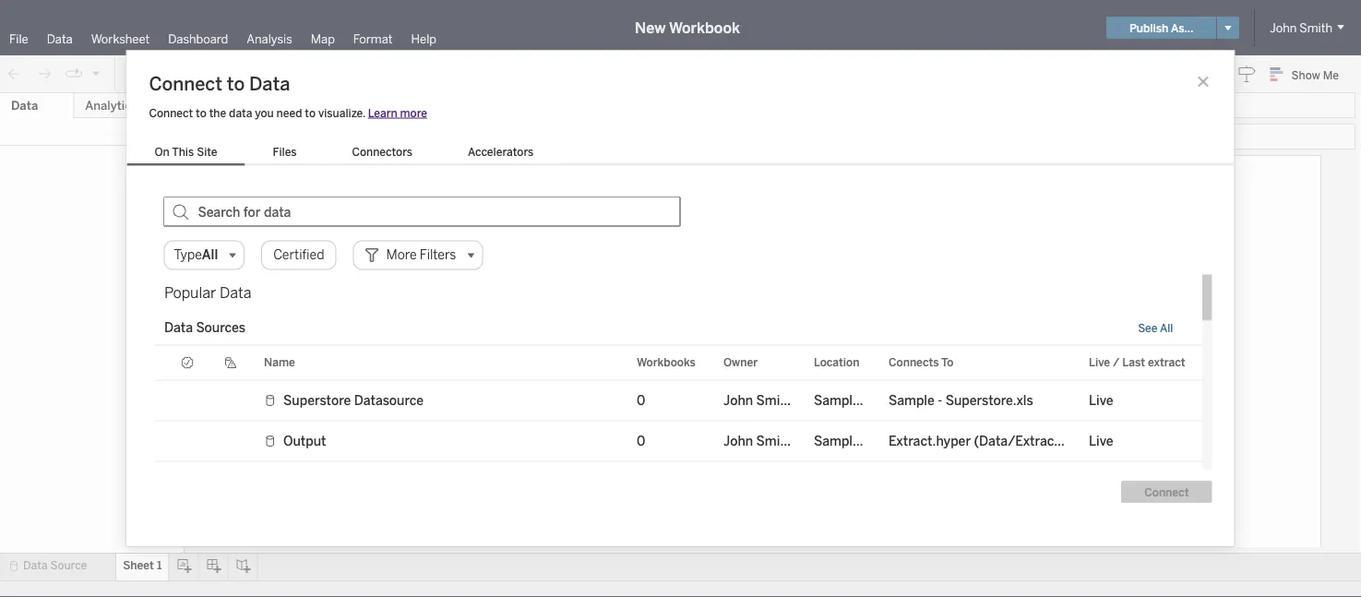 Task type: vqa. For each thing, say whether or not it's contained in the screenshot.
the leftmost Explore link
no



Task type: describe. For each thing, give the bounding box(es) containing it.
new data source image
[[126, 65, 145, 84]]

redo image
[[35, 65, 54, 84]]

john for sample - superstore.xls
[[723, 393, 753, 408]]

extract.hyper
[[888, 433, 971, 449]]

source
[[50, 559, 87, 572]]

data down undo image
[[11, 98, 38, 113]]

connects to
[[888, 355, 953, 369]]

size
[[262, 272, 282, 285]]

file
[[9, 31, 28, 46]]

analytics
[[85, 98, 137, 113]]

1 horizontal spatial sheet
[[367, 165, 418, 190]]

popular data
[[164, 284, 251, 301]]

publish
[[1130, 21, 1169, 34]]

(data/extracts)
[[974, 433, 1071, 449]]

color
[[207, 272, 233, 285]]

data guide image
[[1238, 65, 1257, 83]]

0 for sample - superstore.xls
[[636, 393, 645, 408]]

you
[[255, 106, 274, 120]]

-
[[938, 393, 942, 408]]

learn
[[368, 106, 398, 120]]

worksheet
[[91, 31, 150, 46]]

0 vertical spatial filters
[[212, 147, 245, 161]]

extract.hyper (data/extracts)
[[888, 433, 1071, 449]]

john for extract.hyper (data/extracts)
[[723, 433, 753, 449]]

more filters
[[386, 247, 456, 263]]

connect for connect
[[1145, 485, 1189, 499]]

owner
[[723, 355, 758, 369]]

live for sample - superstore.xls
[[1089, 393, 1113, 408]]

publish as... button
[[1107, 17, 1217, 39]]

replay animation image
[[65, 65, 83, 83]]

location
[[814, 355, 859, 369]]

row containing superstore datasource
[[155, 380, 1203, 421]]

grid containing superstore datasource
[[155, 345, 1208, 484]]

all for type all
[[202, 247, 218, 263]]

1 vertical spatial sheet 1
[[123, 559, 162, 572]]

sample
[[888, 393, 934, 408]]

extract
[[1148, 355, 1185, 369]]

to
[[941, 355, 953, 369]]

superstore datasource
[[283, 393, 423, 408]]

site
[[197, 145, 217, 159]]

type all
[[174, 247, 218, 263]]

new workbook
[[635, 19, 740, 36]]

map
[[311, 31, 335, 46]]

to for data
[[227, 73, 245, 95]]

connect for connect to the data you need to visualize. learn more
[[149, 106, 193, 120]]

samples for sample
[[814, 393, 866, 408]]

as...
[[1171, 21, 1194, 34]]

0 for extract.hyper (data/extracts)
[[636, 433, 645, 449]]

0 vertical spatial john smith
[[1270, 20, 1333, 35]]

format
[[353, 31, 393, 46]]

more filters button
[[353, 240, 483, 270]]

on this site
[[155, 145, 217, 159]]

columns
[[382, 98, 428, 112]]

data up you in the top left of the page
[[249, 73, 290, 95]]

me
[[1323, 68, 1339, 81]]

1 horizontal spatial 1
[[422, 165, 433, 190]]

datasource
[[354, 393, 423, 408]]

data up "sources"
[[219, 284, 251, 301]]

/
[[1113, 355, 1119, 369]]

to for the
[[196, 106, 207, 120]]

row group containing superstore datasource
[[155, 380, 1203, 462]]

new worksheet image
[[198, 65, 223, 84]]

connect for connect to data
[[149, 73, 222, 95]]

data down popular
[[164, 320, 192, 335]]

pause auto updates image
[[156, 65, 174, 84]]

0 vertical spatial john
[[1270, 20, 1297, 35]]



Task type: locate. For each thing, give the bounding box(es) containing it.
1 vertical spatial samples
[[814, 433, 866, 449]]

2 samples from the top
[[814, 433, 866, 449]]

0 horizontal spatial 1
[[157, 559, 162, 572]]

connect button
[[1122, 481, 1212, 503]]

pages
[[212, 99, 243, 112]]

sheet
[[367, 165, 418, 190], [123, 559, 154, 572]]

undo image
[[6, 65, 24, 84]]

live right (data/extracts)
[[1089, 433, 1113, 449]]

collapse image
[[169, 101, 180, 112]]

sources
[[196, 320, 245, 335]]

to up pages
[[227, 73, 245, 95]]

0 horizontal spatial sheet
[[123, 559, 154, 572]]

text
[[315, 272, 335, 285]]

data
[[229, 106, 252, 120]]

connect to data
[[149, 73, 290, 95]]

more
[[386, 247, 417, 263]]

1 horizontal spatial all
[[1160, 321, 1173, 335]]

new
[[635, 19, 666, 36]]

john
[[1270, 20, 1297, 35], [723, 393, 753, 408], [723, 433, 753, 449]]

filters inside more filters dropdown button
[[420, 247, 456, 263]]

publish as...
[[1130, 21, 1194, 34]]

data left source
[[23, 559, 48, 572]]

see all button
[[1138, 321, 1173, 335]]

samples for extract.hyper
[[814, 433, 866, 449]]

row group
[[155, 380, 1203, 462]]

name
[[264, 355, 295, 369]]

type
[[174, 247, 202, 263]]

live left /
[[1089, 355, 1110, 369]]

samples
[[814, 393, 866, 408], [814, 433, 866, 449]]

0 horizontal spatial to
[[196, 106, 207, 120]]

on
[[155, 145, 169, 159]]

connectors
[[352, 145, 413, 159]]

dashboard
[[168, 31, 228, 46]]

2 vertical spatial smith
[[756, 433, 793, 449]]

2 vertical spatial john smith
[[723, 433, 793, 449]]

sample - superstore.xls
[[888, 393, 1033, 408]]

to
[[227, 73, 245, 95], [196, 106, 207, 120], [305, 106, 316, 120]]

1 vertical spatial filters
[[420, 247, 456, 263]]

1 vertical spatial 0
[[636, 433, 645, 449]]

Search for data text field
[[164, 197, 681, 227]]

smith for sample - superstore.xls
[[756, 393, 793, 408]]

2 vertical spatial live
[[1089, 433, 1113, 449]]

smith for extract.hyper (data/extracts)
[[756, 433, 793, 449]]

workbook
[[669, 19, 740, 36]]

connect inside button
[[1145, 485, 1189, 499]]

data source
[[23, 559, 87, 572]]

all right see
[[1160, 321, 1173, 335]]

1
[[422, 165, 433, 190], [157, 559, 162, 572]]

superstore.xls
[[945, 393, 1033, 408]]

sheet right source
[[123, 559, 154, 572]]

1 horizontal spatial filters
[[420, 247, 456, 263]]

connect to the data you need to visualize. learn more
[[149, 106, 427, 120]]

0 vertical spatial 0
[[636, 393, 645, 408]]

filters right more
[[420, 247, 456, 263]]

this
[[172, 145, 194, 159]]

2 vertical spatial john
[[723, 433, 753, 449]]

sheet 1
[[367, 165, 433, 190], [123, 559, 162, 572]]

list box
[[127, 142, 562, 166]]

the
[[209, 106, 226, 120]]

all
[[202, 247, 218, 263], [1160, 321, 1173, 335]]

sheet down connectors
[[367, 165, 418, 190]]

1 vertical spatial john smith
[[723, 393, 793, 408]]

replay animation image
[[90, 68, 102, 79]]

grid
[[155, 345, 1208, 484]]

certified button
[[261, 240, 336, 270]]

show me
[[1292, 68, 1339, 81]]

1 vertical spatial smith
[[756, 393, 793, 408]]

show
[[1292, 68, 1321, 81]]

learn more link
[[368, 106, 427, 120]]

to right need
[[305, 106, 316, 120]]

popular
[[164, 284, 216, 301]]

1 up the search for data text field
[[422, 165, 433, 190]]

0 vertical spatial sheet 1
[[367, 165, 433, 190]]

row
[[155, 380, 1203, 421], [155, 421, 1203, 462]]

see all
[[1138, 321, 1173, 335]]

1 right source
[[157, 559, 162, 572]]

last
[[1122, 355, 1145, 369]]

1 row from the top
[[155, 380, 1203, 421]]

1 vertical spatial 1
[[157, 559, 162, 572]]

1 horizontal spatial sheet 1
[[367, 165, 433, 190]]

1 vertical spatial live
[[1089, 393, 1113, 408]]

1 live from the top
[[1089, 355, 1110, 369]]

2 vertical spatial connect
[[1145, 485, 1189, 499]]

1 vertical spatial all
[[1160, 321, 1173, 335]]

0 vertical spatial 1
[[422, 165, 433, 190]]

0 vertical spatial connect
[[149, 73, 222, 95]]

2 0 from the top
[[636, 433, 645, 449]]

detail
[[206, 324, 234, 336]]

john smith for sample - superstore.xls
[[723, 393, 793, 408]]

all up color
[[202, 247, 218, 263]]

data sources
[[164, 320, 245, 335]]

need
[[277, 106, 302, 120]]

live down /
[[1089, 393, 1113, 408]]

1 vertical spatial connect
[[149, 106, 193, 120]]

live / last extract
[[1089, 355, 1185, 369]]

analysis
[[247, 31, 292, 46]]

data up replay animation image
[[47, 31, 73, 46]]

superstore
[[283, 393, 351, 408]]

2 live from the top
[[1089, 393, 1113, 408]]

clear sheet image
[[264, 65, 294, 84]]

connects
[[888, 355, 939, 369]]

0 horizontal spatial sheet 1
[[123, 559, 162, 572]]

0 vertical spatial live
[[1089, 355, 1110, 369]]

certified
[[273, 247, 324, 263]]

smith
[[1300, 20, 1333, 35], [756, 393, 793, 408], [756, 433, 793, 449]]

john smith for extract.hyper (data/extracts)
[[723, 433, 793, 449]]

marks
[[212, 196, 245, 209]]

0 horizontal spatial all
[[202, 247, 218, 263]]

row containing output
[[155, 421, 1203, 462]]

3 live from the top
[[1089, 433, 1113, 449]]

output
[[283, 433, 326, 449]]

filters
[[212, 147, 245, 161], [420, 247, 456, 263]]

more
[[400, 106, 427, 120]]

2 row from the top
[[155, 421, 1203, 462]]

sheet 1 right source
[[123, 559, 162, 572]]

0 vertical spatial samples
[[814, 393, 866, 408]]

show me button
[[1262, 60, 1356, 89]]

all for see all
[[1160, 321, 1173, 335]]

duplicate image
[[234, 65, 253, 84]]

help
[[411, 31, 437, 46]]

1 samples from the top
[[814, 393, 866, 408]]

1 horizontal spatial to
[[227, 73, 245, 95]]

workbooks
[[636, 355, 695, 369]]

live for extract.hyper (data/extracts)
[[1089, 433, 1113, 449]]

0 vertical spatial all
[[202, 247, 218, 263]]

0 vertical spatial sheet
[[367, 165, 418, 190]]

1 vertical spatial sheet
[[123, 559, 154, 572]]

2 horizontal spatial to
[[305, 106, 316, 120]]

0 horizontal spatial filters
[[212, 147, 245, 161]]

list box containing on this site
[[127, 142, 562, 166]]

live
[[1089, 355, 1110, 369], [1089, 393, 1113, 408], [1089, 433, 1113, 449]]

visualize.
[[318, 106, 365, 120]]

to left the
[[196, 106, 207, 120]]

connect
[[149, 73, 222, 95], [149, 106, 193, 120], [1145, 485, 1189, 499]]

accelerators
[[468, 145, 534, 159]]

files
[[273, 145, 297, 159]]

data
[[47, 31, 73, 46], [249, 73, 290, 95], [11, 98, 38, 113], [219, 284, 251, 301], [164, 320, 192, 335], [23, 559, 48, 572]]

sheet 1 down connectors
[[367, 165, 433, 190]]

1 vertical spatial john
[[723, 393, 753, 408]]

see
[[1138, 321, 1157, 335]]

john smith
[[1270, 20, 1333, 35], [723, 393, 793, 408], [723, 433, 793, 449]]

0 vertical spatial smith
[[1300, 20, 1333, 35]]

filters down the
[[212, 147, 245, 161]]

1 0 from the top
[[636, 393, 645, 408]]

0
[[636, 393, 645, 408], [636, 433, 645, 449]]



